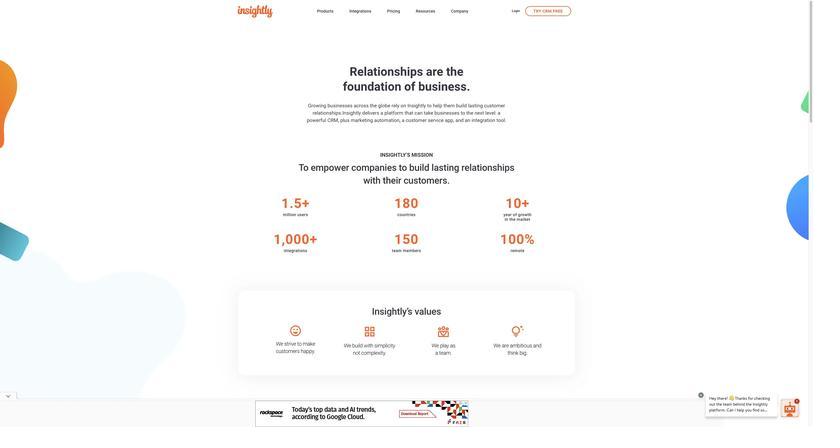 Task type: vqa. For each thing, say whether or not it's contained in the screenshot.
"You"
no



Task type: locate. For each thing, give the bounding box(es) containing it.
and inside "we are ambitious and think big."
[[533, 343, 542, 349]]

businesses down them
[[435, 110, 460, 116]]

1 vertical spatial customer
[[406, 117, 427, 123]]

to inside to empower companies to build lasting relationships with their customers.
[[399, 162, 407, 173]]

as
[[450, 343, 456, 349]]

we inside we strive to make customers happy.
[[276, 341, 283, 347]]

0 vertical spatial of
[[404, 80, 416, 94]]

foundation
[[343, 80, 401, 94]]

empower
[[311, 162, 349, 173]]

180
[[395, 195, 419, 211]]

with
[[363, 175, 381, 186], [364, 343, 373, 349]]

pricing link
[[387, 8, 400, 16]]

a
[[381, 110, 383, 116], [498, 110, 501, 116], [402, 117, 405, 123], [435, 350, 438, 356]]

try crm free
[[534, 9, 563, 13]]

with inside to empower companies to build lasting relationships with their customers.
[[363, 175, 381, 186]]

1 horizontal spatial businesses
[[435, 110, 460, 116]]

and
[[456, 117, 464, 123], [533, 343, 542, 349]]

build
[[456, 103, 467, 109], [409, 162, 429, 173], [352, 343, 363, 349]]

we for we are ambitious and think big.
[[494, 343, 501, 349]]

lasting up customers.
[[432, 162, 459, 173]]

of
[[404, 80, 416, 94], [513, 212, 517, 217]]

we inside "we are ambitious and think big."
[[494, 343, 501, 349]]

of up on
[[404, 80, 416, 94]]

1 vertical spatial businesses
[[435, 110, 460, 116]]

180 countries
[[395, 195, 419, 217]]

crm,
[[328, 117, 339, 123]]

1 horizontal spatial of
[[513, 212, 517, 217]]

insightly
[[408, 103, 426, 109]]

lasting up next
[[468, 103, 483, 109]]

and right ambitious
[[533, 343, 542, 349]]

with up complexity.
[[364, 343, 373, 349]]

1 horizontal spatial customer
[[484, 103, 505, 109]]

the inside relationships are the foundation of business.
[[446, 65, 464, 79]]

0 horizontal spatial and
[[456, 117, 464, 123]]

2 vertical spatial build
[[352, 343, 363, 349]]

1 horizontal spatial lasting
[[468, 103, 483, 109]]

play
[[440, 343, 449, 349]]

businesses up the relationships.insightly
[[328, 103, 353, 109]]

a left team.
[[435, 350, 438, 356]]

0 horizontal spatial businesses
[[328, 103, 353, 109]]

team
[[392, 248, 402, 253]]

1 vertical spatial of
[[513, 212, 517, 217]]

help
[[433, 103, 442, 109]]

their
[[383, 175, 402, 186]]

customer up level:
[[484, 103, 505, 109]]

to
[[427, 103, 432, 109], [461, 110, 465, 116], [399, 162, 407, 173], [297, 341, 302, 347]]

products link
[[317, 8, 334, 16]]

insightly logo link
[[238, 5, 308, 18]]

0 horizontal spatial of
[[404, 80, 416, 94]]

0 vertical spatial are
[[426, 65, 443, 79]]

build inside we build with simplicity not complexity.
[[352, 343, 363, 349]]

relationships
[[462, 162, 515, 173]]

2 horizontal spatial build
[[456, 103, 467, 109]]

0 vertical spatial build
[[456, 103, 467, 109]]

across
[[354, 103, 369, 109]]

platform
[[385, 110, 404, 116]]

happy.
[[301, 348, 315, 354]]

0 vertical spatial with
[[363, 175, 381, 186]]

are up think
[[502, 343, 509, 349]]

try crm free button
[[525, 6, 571, 16]]

delivers
[[362, 110, 379, 116]]

we build with simplicity not complexity.
[[344, 343, 395, 356]]

businesses
[[328, 103, 353, 109], [435, 110, 460, 116]]

a inside we play as a team.
[[435, 350, 438, 356]]

0 vertical spatial and
[[456, 117, 464, 123]]

the up delivers
[[370, 103, 377, 109]]

business.
[[419, 80, 470, 94]]

1 vertical spatial and
[[533, 343, 542, 349]]

we inside we play as a team.
[[432, 343, 439, 349]]

we inside we build with simplicity not complexity.
[[344, 343, 351, 349]]

not
[[353, 350, 360, 356]]

marketing
[[351, 117, 373, 123]]

1 vertical spatial build
[[409, 162, 429, 173]]

customers
[[276, 348, 300, 354]]

the up business.
[[446, 65, 464, 79]]

to up take
[[427, 103, 432, 109]]

to right strive
[[297, 341, 302, 347]]

1 vertical spatial with
[[364, 343, 373, 349]]

build inside to empower companies to build lasting relationships with their customers.
[[409, 162, 429, 173]]

1 horizontal spatial and
[[533, 343, 542, 349]]

to inside we strive to make customers happy.
[[297, 341, 302, 347]]

relationships.insightly
[[313, 110, 361, 116]]

customer
[[484, 103, 505, 109], [406, 117, 427, 123]]

are inside "we are ambitious and think big."
[[502, 343, 509, 349]]

0 horizontal spatial are
[[426, 65, 443, 79]]

growing
[[308, 103, 326, 109]]

the
[[446, 65, 464, 79], [370, 103, 377, 109], [467, 110, 474, 116], [510, 217, 516, 222]]

of right year
[[513, 212, 517, 217]]

resources
[[416, 9, 435, 13]]

build right them
[[456, 103, 467, 109]]

build up not
[[352, 343, 363, 349]]

1 horizontal spatial build
[[409, 162, 429, 173]]

are
[[426, 65, 443, 79], [502, 343, 509, 349]]

million
[[283, 212, 296, 217]]

are for the
[[426, 65, 443, 79]]

0 horizontal spatial build
[[352, 343, 363, 349]]

resources link
[[416, 8, 435, 16]]

pricing
[[387, 9, 400, 13]]

we
[[276, 341, 283, 347], [344, 343, 351, 349], [432, 343, 439, 349], [494, 343, 501, 349]]

lasting
[[468, 103, 483, 109], [432, 162, 459, 173]]

are inside relationships are the foundation of business.
[[426, 65, 443, 79]]

1 horizontal spatial are
[[502, 343, 509, 349]]

the right in
[[510, 217, 516, 222]]

take
[[424, 110, 433, 116]]

globe
[[378, 103, 391, 109]]

market
[[517, 217, 531, 222]]

lasting inside growing businesses across the globe rely on insightly to help them build lasting customer relationships.insightly delivers a platform that can take businesses to the next level: a powerful crm, plus marketing automation, a customer service app, and an integration tool.
[[468, 103, 483, 109]]

tool.
[[497, 117, 506, 123]]

free
[[553, 9, 563, 13]]

are up business.
[[426, 65, 443, 79]]

0 horizontal spatial lasting
[[432, 162, 459, 173]]

we strive to make customers happy.
[[276, 341, 315, 354]]

and left an
[[456, 117, 464, 123]]

company link
[[451, 8, 469, 16]]

to down insightly's mission
[[399, 162, 407, 173]]

the up an
[[467, 110, 474, 116]]

1 vertical spatial lasting
[[432, 162, 459, 173]]

0 vertical spatial lasting
[[468, 103, 483, 109]]

customer down can
[[406, 117, 427, 123]]

ambitious
[[510, 343, 532, 349]]

build down mission
[[409, 162, 429, 173]]

with down companies
[[363, 175, 381, 186]]

1 vertical spatial are
[[502, 343, 509, 349]]

that
[[405, 110, 413, 116]]

of inside relationships are the foundation of business.
[[404, 80, 416, 94]]

think
[[508, 350, 519, 356]]



Task type: describe. For each thing, give the bounding box(es) containing it.
the inside the 10+ year of growth in the market
[[510, 217, 516, 222]]

try
[[534, 9, 542, 13]]

150 team members
[[392, 231, 421, 253]]

try crm free link
[[525, 6, 571, 16]]

remote
[[511, 248, 525, 253]]

mission
[[412, 152, 433, 158]]

of inside the 10+ year of growth in the market
[[513, 212, 517, 217]]

10+ year of growth in the market
[[504, 195, 532, 222]]

simplicity
[[375, 343, 395, 349]]

automation,
[[374, 117, 401, 123]]

rely
[[392, 103, 400, 109]]

insightly's
[[380, 152, 410, 158]]

insightly logo image
[[238, 5, 273, 18]]

members
[[403, 248, 421, 253]]

values
[[415, 306, 441, 317]]

we for we play as a team.
[[432, 343, 439, 349]]

growth
[[518, 212, 532, 217]]

100% remote
[[500, 231, 535, 253]]

them
[[444, 103, 455, 109]]

are for ambitious
[[502, 343, 509, 349]]

we play as a team.
[[432, 343, 456, 356]]

we for we build with simplicity not complexity.
[[344, 343, 351, 349]]

150
[[395, 231, 419, 247]]

team.
[[439, 350, 452, 356]]

level:
[[485, 110, 497, 116]]

to up an
[[461, 110, 465, 116]]

login
[[512, 9, 520, 13]]

integrations
[[284, 248, 307, 253]]

big.
[[520, 350, 528, 356]]

relationships
[[350, 65, 423, 79]]

1.5+
[[282, 195, 310, 211]]

a up tool.
[[498, 110, 501, 116]]

strive
[[284, 341, 296, 347]]

0 vertical spatial businesses
[[328, 103, 353, 109]]

can
[[415, 110, 423, 116]]

countries
[[398, 212, 416, 217]]

1,000+
[[274, 231, 318, 247]]

complexity.
[[361, 350, 386, 356]]

in
[[505, 217, 508, 222]]

100%
[[500, 231, 535, 247]]

company
[[451, 9, 469, 13]]

0 vertical spatial customer
[[484, 103, 505, 109]]

with inside we build with simplicity not complexity.
[[364, 343, 373, 349]]

insightly's
[[372, 306, 413, 317]]

insightly's values
[[372, 306, 441, 317]]

integrations link
[[349, 8, 372, 16]]

integration
[[472, 117, 495, 123]]

to
[[299, 162, 309, 173]]

plus
[[340, 117, 350, 123]]

year
[[504, 212, 512, 217]]

app,
[[445, 117, 454, 123]]

next
[[475, 110, 484, 116]]

10+
[[506, 195, 530, 211]]

to empower companies to build lasting relationships with their customers.
[[299, 162, 515, 186]]

crm
[[543, 9, 552, 13]]

0 horizontal spatial customer
[[406, 117, 427, 123]]

we for we strive to make customers happy.
[[276, 341, 283, 347]]

1,000+ integrations
[[274, 231, 318, 253]]

build inside growing businesses across the globe rely on insightly to help them build lasting customer relationships.insightly delivers a platform that can take businesses to the next level: a powerful crm, plus marketing automation, a customer service app, and an integration tool.
[[456, 103, 467, 109]]

customers.
[[404, 175, 450, 186]]

an
[[465, 117, 471, 123]]

service
[[428, 117, 444, 123]]

relationships are the foundation of business.
[[343, 65, 470, 94]]

make
[[303, 341, 315, 347]]

login link
[[512, 9, 520, 14]]

growing businesses across the globe rely on insightly to help them build lasting customer relationships.insightly delivers a platform that can take businesses to the next level: a powerful crm, plus marketing automation, a customer service app, and an integration tool.
[[307, 103, 506, 123]]

we are ambitious and think big.
[[494, 343, 542, 356]]

and inside growing businesses across the globe rely on insightly to help them build lasting customer relationships.insightly delivers a platform that can take businesses to the next level: a powerful crm, plus marketing automation, a customer service app, and an integration tool.
[[456, 117, 464, 123]]

powerful
[[307, 117, 326, 123]]

a down platform
[[402, 117, 405, 123]]

users
[[297, 212, 308, 217]]

on
[[401, 103, 406, 109]]

1.5+ million users
[[282, 195, 310, 217]]

companies
[[351, 162, 397, 173]]

products
[[317, 9, 334, 13]]

a down globe
[[381, 110, 383, 116]]

lasting inside to empower companies to build lasting relationships with their customers.
[[432, 162, 459, 173]]

integrations
[[349, 9, 372, 13]]



